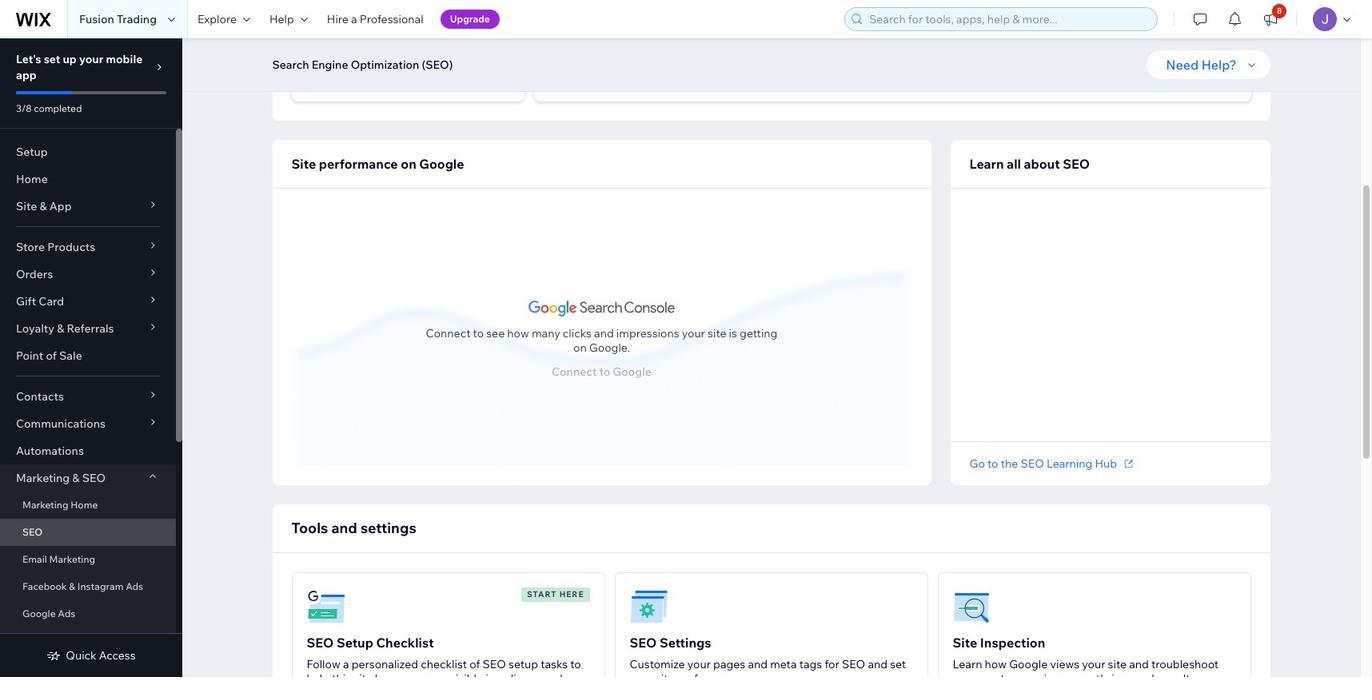 Task type: locate. For each thing, give the bounding box(es) containing it.
upgrade
[[450, 13, 490, 25]]

marketing down 'automations' on the bottom left
[[16, 471, 70, 485]]

site left is
[[708, 326, 726, 340]]

setup
[[379, 44, 411, 58], [16, 145, 48, 159], [337, 635, 373, 651]]

& inside "dropdown button"
[[57, 321, 64, 336]]

search engine optimization (seo) button
[[264, 53, 461, 77]]

1 vertical spatial on
[[573, 340, 587, 355]]

start
[[527, 589, 557, 600]]

app
[[16, 68, 37, 82]]

checklist for seo setup checklist follow a personalized checklist of seo setup tasks to help this site become more visible in online searches.
[[376, 635, 434, 651]]

setup down 3/8
[[16, 145, 48, 159]]

ads
[[126, 581, 143, 593], [58, 608, 75, 620]]

checklist down upgrade "button"
[[413, 44, 463, 58]]

of inside sidebar element
[[46, 349, 57, 363]]

online
[[497, 672, 529, 677]]

1 vertical spatial home
[[71, 499, 98, 511]]

0 horizontal spatial of
[[46, 349, 57, 363]]

fusion trading
[[79, 12, 157, 26]]

ads right instagram at bottom
[[126, 581, 143, 593]]

google inside heading
[[419, 156, 464, 172]]

your inside let's set up your mobile app
[[79, 52, 103, 66]]

2 horizontal spatial site
[[953, 635, 977, 651]]

2 vertical spatial setup
[[337, 635, 373, 651]]

1 horizontal spatial to
[[570, 657, 581, 672]]

site right the 'this'
[[354, 672, 372, 677]]

checklist up personalized
[[376, 635, 434, 651]]

and left the results. on the right
[[1129, 657, 1149, 672]]

1 vertical spatial checklist
[[376, 635, 434, 651]]

&
[[39, 199, 47, 214], [57, 321, 64, 336], [72, 471, 80, 485], [69, 581, 75, 593]]

engine
[[312, 58, 348, 72]]

need help? button
[[1147, 50, 1270, 79]]

facebook & instagram ads
[[22, 581, 143, 593]]

orders
[[16, 267, 53, 281]]

learn left not
[[953, 657, 982, 672]]

Search for tools, apps, help & more... field
[[864, 8, 1152, 30]]

access
[[99, 649, 136, 663]]

learn left all
[[970, 156, 1004, 172]]

1 vertical spatial to
[[988, 457, 998, 471]]

automations
[[16, 444, 84, 458]]

checklist inside seo setup checklist follow a personalized checklist of seo setup tasks to help this site become more visible in online searches.
[[376, 635, 434, 651]]

0 horizontal spatial how
[[507, 326, 529, 340]]

0 vertical spatial site
[[291, 156, 316, 172]]

google.
[[589, 340, 630, 355]]

0 horizontal spatial on
[[401, 156, 416, 172]]

seo right the
[[1021, 457, 1044, 471]]

0 horizontal spatial google
[[22, 608, 56, 620]]

all
[[1007, 156, 1021, 172]]

help
[[307, 672, 330, 677]]

tasks
[[1147, 49, 1175, 63], [541, 657, 568, 672]]

0 vertical spatial setup
[[379, 44, 411, 58]]

site inside seo settings customize your pages and meta tags for seo and set your site preferences.
[[656, 672, 674, 677]]

8 button
[[1253, 0, 1288, 38]]

home
[[16, 172, 48, 186], [71, 499, 98, 511]]

your right up
[[79, 52, 103, 66]]

2 vertical spatial site
[[953, 635, 977, 651]]

products
[[47, 240, 95, 254]]

0 vertical spatial a
[[351, 12, 357, 26]]

marketing inside popup button
[[16, 471, 70, 485]]

2 horizontal spatial google
[[1009, 657, 1048, 672]]

loyalty & referrals
[[16, 321, 114, 336]]

0 horizontal spatial home
[[16, 172, 48, 186]]

setup up the 'this'
[[337, 635, 373, 651]]

1 vertical spatial of
[[470, 657, 480, 672]]

referrals
[[67, 321, 114, 336]]

setup inside 'setup' link
[[16, 145, 48, 159]]

to
[[473, 326, 484, 340], [988, 457, 998, 471], [570, 657, 581, 672]]

1 vertical spatial site
[[16, 199, 37, 214]]

marketing
[[16, 471, 70, 485], [22, 499, 68, 511], [49, 553, 95, 565]]

0 vertical spatial marketing
[[16, 471, 70, 485]]

store products button
[[0, 234, 176, 261]]

0 vertical spatial checklist
[[413, 44, 463, 58]]

marketing for marketing home
[[22, 499, 68, 511]]

& right facebook
[[69, 581, 75, 593]]

0 vertical spatial google
[[419, 156, 464, 172]]

0 horizontal spatial tasks
[[541, 657, 568, 672]]

your right views
[[1082, 657, 1105, 672]]

go
[[970, 457, 985, 471]]

your
[[79, 52, 103, 66], [682, 326, 705, 340], [688, 657, 711, 672], [1082, 657, 1105, 672], [630, 672, 653, 677]]

site inspection learn how google views your site and troubleshoot pages not appearing correctly in search results.
[[953, 635, 1219, 677]]

& left the app
[[39, 199, 47, 214]]

2 vertical spatial google
[[1009, 657, 1048, 672]]

2 vertical spatial marketing
[[49, 553, 95, 565]]

checklist
[[413, 44, 463, 58], [376, 635, 434, 651]]

seo left setup
[[483, 657, 506, 672]]

a right follow
[[343, 657, 349, 672]]

2 horizontal spatial setup
[[379, 44, 411, 58]]

1 horizontal spatial in
[[1112, 672, 1121, 677]]

become
[[375, 672, 417, 677]]

how down site inspection heading
[[985, 657, 1007, 672]]

1 horizontal spatial tasks
[[1147, 49, 1175, 63]]

of right checklist
[[470, 657, 480, 672]]

1 vertical spatial marketing
[[22, 499, 68, 511]]

0 horizontal spatial a
[[343, 657, 349, 672]]

site left the app
[[16, 199, 37, 214]]

1 horizontal spatial a
[[351, 12, 357, 26]]

site right views
[[1108, 657, 1127, 672]]

tags
[[799, 657, 822, 672]]

0 vertical spatial how
[[507, 326, 529, 340]]

communications
[[16, 417, 106, 431]]

performance
[[319, 156, 398, 172]]

seo settings heading
[[630, 633, 711, 653]]

0 horizontal spatial set
[[44, 52, 60, 66]]

facebook & instagram ads link
[[0, 573, 176, 601]]

and left meta
[[748, 657, 768, 672]]

to left see
[[473, 326, 484, 340]]

home down marketing & seo popup button
[[71, 499, 98, 511]]

set inside seo settings customize your pages and meta tags for seo and set your site preferences.
[[890, 657, 906, 672]]

on inside the site performance on google heading
[[401, 156, 416, 172]]

a right the hire
[[351, 12, 357, 26]]

app
[[49, 199, 72, 214]]

1 vertical spatial setup
[[16, 145, 48, 159]]

& right loyalty
[[57, 321, 64, 336]]

email marketing
[[22, 553, 95, 565]]

site left performance
[[291, 156, 316, 172]]

in left online
[[486, 672, 495, 677]]

0 vertical spatial ads
[[126, 581, 143, 593]]

tasks inside seo setup checklist follow a personalized checklist of seo setup tasks to help this site become more visible in online searches.
[[541, 657, 568, 672]]

0 horizontal spatial in
[[486, 672, 495, 677]]

set right for at bottom
[[890, 657, 906, 672]]

seo right 'about'
[[1063, 156, 1090, 172]]

0 vertical spatial to
[[473, 326, 484, 340]]

follow
[[307, 657, 340, 672]]

pages left meta
[[713, 657, 745, 672]]

to inside connect to see how many clicks and impressions your site is getting on google.
[[473, 326, 484, 340]]

more
[[420, 672, 447, 677]]

0 horizontal spatial to
[[473, 326, 484, 340]]

inspection
[[980, 635, 1045, 651]]

in left search
[[1112, 672, 1121, 677]]

0 horizontal spatial ads
[[58, 608, 75, 620]]

2 horizontal spatial to
[[988, 457, 998, 471]]

learning
[[1047, 457, 1093, 471]]

1 horizontal spatial setup
[[337, 635, 373, 651]]

0 vertical spatial home
[[16, 172, 48, 186]]

to for connect
[[473, 326, 484, 340]]

marketing down marketing & seo
[[22, 499, 68, 511]]

on inside connect to see how many clicks and impressions your site is getting on google.
[[573, 340, 587, 355]]

how inside connect to see how many clicks and impressions your site is getting on google.
[[507, 326, 529, 340]]

1 horizontal spatial site
[[291, 156, 316, 172]]

your left is
[[682, 326, 705, 340]]

& down automations link
[[72, 471, 80, 485]]

1 horizontal spatial google
[[419, 156, 464, 172]]

site left inspection at the right bottom of the page
[[953, 635, 977, 651]]

need help?
[[1166, 57, 1237, 73]]

setup link
[[0, 138, 176, 166]]

seo down automations link
[[82, 471, 106, 485]]

1 horizontal spatial set
[[890, 657, 906, 672]]

1 vertical spatial a
[[343, 657, 349, 672]]

site
[[708, 326, 726, 340], [1108, 657, 1127, 672], [354, 672, 372, 677], [656, 672, 674, 677]]

1 vertical spatial tasks
[[541, 657, 568, 672]]

checklist for seo setup checklist
[[413, 44, 463, 58]]

on
[[401, 156, 416, 172], [573, 340, 587, 355]]

how inside the site inspection learn how google views your site and troubleshoot pages not appearing correctly in search results.
[[985, 657, 1007, 672]]

seo up email
[[22, 526, 43, 538]]

hub
[[1095, 457, 1117, 471]]

in inside seo setup checklist follow a personalized checklist of seo setup tasks to help this site become more visible in online searches.
[[486, 672, 495, 677]]

1 in from the left
[[486, 672, 495, 677]]

0 horizontal spatial pages
[[713, 657, 745, 672]]

google inside sidebar element
[[22, 608, 56, 620]]

site for site performance on google
[[291, 156, 316, 172]]

professional
[[360, 12, 424, 26]]

completed
[[34, 102, 82, 114]]

1 horizontal spatial how
[[985, 657, 1007, 672]]

to right setup
[[570, 657, 581, 672]]

automations link
[[0, 437, 176, 465]]

contacts
[[16, 389, 64, 404]]

1 vertical spatial learn
[[953, 657, 982, 672]]

set
[[44, 52, 60, 66], [890, 657, 906, 672]]

site down seo settings heading
[[656, 672, 674, 677]]

mobile
[[106, 52, 143, 66]]

& for marketing
[[72, 471, 80, 485]]

1 vertical spatial how
[[985, 657, 1007, 672]]

tasks right setup
[[541, 657, 568, 672]]

is
[[729, 326, 737, 340]]

2 in from the left
[[1112, 672, 1121, 677]]

0 vertical spatial of
[[46, 349, 57, 363]]

home up site & app
[[16, 172, 48, 186]]

pages left not
[[953, 672, 985, 677]]

connect
[[426, 326, 471, 340]]

setup inside seo setup checklist follow a personalized checklist of seo setup tasks to help this site become more visible in online searches.
[[337, 635, 373, 651]]

seo right for at bottom
[[842, 657, 865, 672]]

1 horizontal spatial ads
[[126, 581, 143, 593]]

1 horizontal spatial of
[[470, 657, 480, 672]]

1 horizontal spatial pages
[[953, 672, 985, 677]]

learn
[[970, 156, 1004, 172], [953, 657, 982, 672]]

0 vertical spatial on
[[401, 156, 416, 172]]

site inside heading
[[291, 156, 316, 172]]

2 vertical spatial to
[[570, 657, 581, 672]]

0 horizontal spatial setup
[[16, 145, 48, 159]]

0 vertical spatial learn
[[970, 156, 1004, 172]]

1 vertical spatial google
[[22, 608, 56, 620]]

seo up customize
[[630, 635, 657, 651]]

1 horizontal spatial home
[[71, 499, 98, 511]]

1 horizontal spatial on
[[573, 340, 587, 355]]

& for facebook
[[69, 581, 75, 593]]

on right performance
[[401, 156, 416, 172]]

set left up
[[44, 52, 60, 66]]

setup down professional
[[379, 44, 411, 58]]

seo up follow
[[307, 635, 334, 651]]

1 vertical spatial ads
[[58, 608, 75, 620]]

1 vertical spatial set
[[890, 657, 906, 672]]

seo setup checklist heading
[[307, 633, 434, 653]]

quick
[[66, 649, 96, 663]]

site inside popup button
[[16, 199, 37, 214]]

google
[[419, 156, 464, 172], [22, 608, 56, 620], [1009, 657, 1048, 672]]

connect to see how many clicks and impressions your site is getting on google.
[[426, 326, 778, 355]]

for
[[825, 657, 839, 672]]

on left the google.
[[573, 340, 587, 355]]

and inside connect to see how many clicks and impressions your site is getting on google.
[[594, 326, 614, 340]]

3/8
[[16, 102, 32, 114]]

ads down facebook & instagram ads
[[58, 608, 75, 620]]

seo setup checklist
[[353, 44, 463, 58]]

to for go
[[988, 457, 998, 471]]

how right see
[[507, 326, 529, 340]]

a
[[351, 12, 357, 26], [343, 657, 349, 672]]

how
[[507, 326, 529, 340], [985, 657, 1007, 672]]

visible
[[450, 672, 483, 677]]

0 vertical spatial set
[[44, 52, 60, 66]]

of left "sale"
[[46, 349, 57, 363]]

0 horizontal spatial site
[[16, 199, 37, 214]]

tasks right completed
[[1147, 49, 1175, 63]]

marketing up facebook & instagram ads
[[49, 553, 95, 565]]

to right go
[[988, 457, 998, 471]]

3/8 completed
[[16, 102, 82, 114]]

and right clicks
[[594, 326, 614, 340]]



Task type: vqa. For each thing, say whether or not it's contained in the screenshot.
Min inside Checkbox
no



Task type: describe. For each thing, give the bounding box(es) containing it.
(seo)
[[422, 58, 453, 72]]

hire a professional link
[[317, 0, 433, 38]]

ads inside facebook & instagram ads link
[[126, 581, 143, 593]]

how for to
[[507, 326, 529, 340]]

instagram
[[77, 581, 124, 593]]

views
[[1050, 657, 1080, 672]]

help?
[[1202, 57, 1237, 73]]

8
[[1277, 6, 1282, 16]]

point
[[16, 349, 43, 363]]

set inside let's set up your mobile app
[[44, 52, 60, 66]]

correctly
[[1063, 672, 1109, 677]]

site performance on google heading
[[291, 154, 464, 174]]

contacts button
[[0, 383, 176, 410]]

google ads
[[22, 608, 75, 620]]

learn all about seo heading
[[970, 154, 1090, 174]]

hire a professional
[[327, 12, 424, 26]]

google ads link
[[0, 601, 176, 628]]

marketing home link
[[0, 492, 176, 519]]

a inside seo setup checklist follow a personalized checklist of seo setup tasks to help this site become more visible in online searches.
[[343, 657, 349, 672]]

store
[[16, 240, 45, 254]]

how for inspection
[[985, 657, 1007, 672]]

setup
[[509, 657, 538, 672]]

your down seo settings heading
[[630, 672, 653, 677]]

& for loyalty
[[57, 321, 64, 336]]

optimization
[[351, 58, 419, 72]]

site inside the site inspection learn how google views your site and troubleshoot pages not appearing correctly in search results.
[[953, 635, 977, 651]]

seo inside popup button
[[82, 471, 106, 485]]

upgrade button
[[440, 10, 500, 29]]

site inside connect to see how many clicks and impressions your site is getting on google.
[[708, 326, 726, 340]]

completed
[[1086, 49, 1145, 63]]

personalized
[[352, 657, 418, 672]]

appearing
[[1007, 672, 1061, 677]]

hire
[[327, 12, 349, 26]]

quick access button
[[47, 649, 136, 663]]

settings
[[660, 635, 711, 651]]

facebook
[[22, 581, 67, 593]]

need
[[1166, 57, 1199, 73]]

and right tools
[[331, 519, 357, 537]]

search
[[1124, 672, 1158, 677]]

site & app button
[[0, 193, 176, 220]]

site & app
[[16, 199, 72, 214]]

help
[[269, 12, 294, 26]]

customize
[[630, 657, 685, 672]]

to inside seo setup checklist follow a personalized checklist of seo setup tasks to help this site become more visible in online searches.
[[570, 657, 581, 672]]

fusion
[[79, 12, 114, 26]]

orders button
[[0, 261, 176, 288]]

checklist
[[421, 657, 467, 672]]

impressions
[[616, 326, 679, 340]]

completed tasks
[[1086, 49, 1175, 63]]

marketing & seo
[[16, 471, 106, 485]]

sale
[[59, 349, 82, 363]]

start here
[[527, 589, 584, 600]]

go to the seo learning hub
[[970, 457, 1117, 471]]

sidebar element
[[0, 38, 182, 677]]

preferences.
[[677, 672, 742, 677]]

learn all about seo
[[970, 156, 1090, 172]]

store products
[[16, 240, 95, 254]]

let's set up your mobile app
[[16, 52, 143, 82]]

seo inside heading
[[1063, 156, 1090, 172]]

of inside seo setup checklist follow a personalized checklist of seo setup tasks to help this site become more visible in online searches.
[[470, 657, 480, 672]]

site inspection heading
[[953, 633, 1045, 653]]

seo settings customize your pages and meta tags for seo and set your site preferences.
[[630, 635, 906, 677]]

learn inside the site inspection learn how google views your site and troubleshoot pages not appearing correctly in search results.
[[953, 657, 982, 672]]

ads inside the google ads link
[[58, 608, 75, 620]]

google inside the site inspection learn how google views your site and troubleshoot pages not appearing correctly in search results.
[[1009, 657, 1048, 672]]

tools and settings
[[291, 519, 416, 537]]

help button
[[260, 0, 317, 38]]

pages inside seo settings customize your pages and meta tags for seo and set your site preferences.
[[713, 657, 745, 672]]

point of sale link
[[0, 342, 176, 369]]

getting
[[740, 326, 778, 340]]

your down settings
[[688, 657, 711, 672]]

seo setup checklist follow a personalized checklist of seo setup tasks to help this site become more visible in online searches.
[[307, 635, 581, 677]]

setup for seo setup checklist
[[379, 44, 411, 58]]

and right for at bottom
[[868, 657, 888, 672]]

results.
[[1161, 672, 1199, 677]]

pages inside the site inspection learn how google views your site and troubleshoot pages not appearing correctly in search results.
[[953, 672, 985, 677]]

let's
[[16, 52, 41, 66]]

gift card button
[[0, 288, 176, 315]]

gift
[[16, 294, 36, 309]]

seo link
[[0, 519, 176, 546]]

seo down hire a professional
[[353, 44, 377, 58]]

and inside the site inspection learn how google views your site and troubleshoot pages not appearing correctly in search results.
[[1129, 657, 1149, 672]]

up
[[63, 52, 77, 66]]

home link
[[0, 166, 176, 193]]

explore
[[198, 12, 237, 26]]

0 vertical spatial tasks
[[1147, 49, 1175, 63]]

site inside the site inspection learn how google views your site and troubleshoot pages not appearing correctly in search results.
[[1108, 657, 1127, 672]]

your inside the site inspection learn how google views your site and troubleshoot pages not appearing correctly in search results.
[[1082, 657, 1105, 672]]

search engine optimization (seo)
[[272, 58, 453, 72]]

clicks
[[563, 326, 592, 340]]

quick access
[[66, 649, 136, 663]]

this
[[332, 672, 351, 677]]

marketing & seo button
[[0, 465, 176, 492]]

& for site
[[39, 199, 47, 214]]

tools
[[291, 519, 328, 537]]

email marketing link
[[0, 546, 176, 573]]

see
[[486, 326, 505, 340]]

searches.
[[532, 672, 581, 677]]

communications button
[[0, 410, 176, 437]]

in inside the site inspection learn how google views your site and troubleshoot pages not appearing correctly in search results.
[[1112, 672, 1121, 677]]

site inside seo setup checklist follow a personalized checklist of seo setup tasks to help this site become more visible in online searches.
[[354, 672, 372, 677]]

card
[[39, 294, 64, 309]]

your inside connect to see how many clicks and impressions your site is getting on google.
[[682, 326, 705, 340]]

point of sale
[[16, 349, 82, 363]]

the
[[1001, 457, 1018, 471]]

site for site & app
[[16, 199, 37, 214]]

learn inside learn all about seo heading
[[970, 156, 1004, 172]]

marketing for marketing & seo
[[16, 471, 70, 485]]

setup for seo setup checklist follow a personalized checklist of seo setup tasks to help this site become more visible in online searches.
[[337, 635, 373, 651]]

gift card
[[16, 294, 64, 309]]



